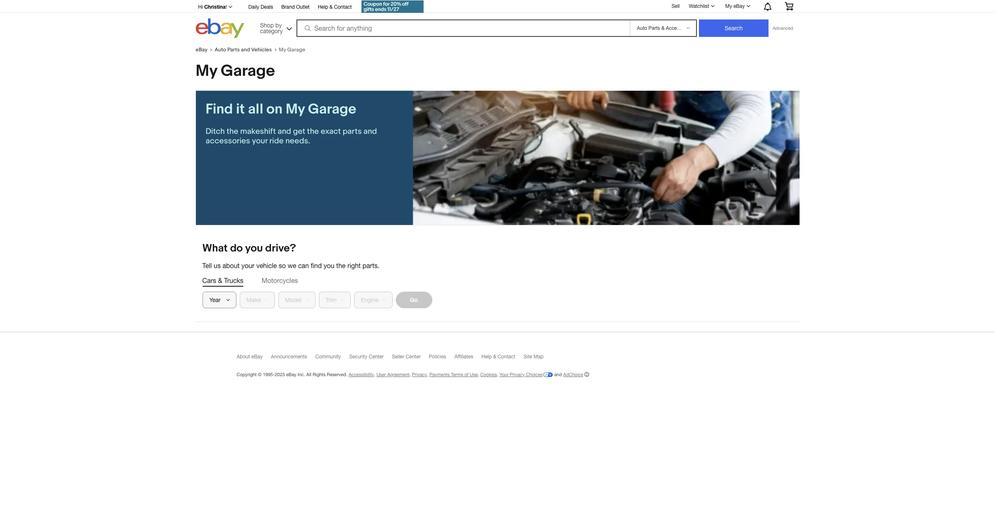 Task type: describe. For each thing, give the bounding box(es) containing it.
accessibility
[[349, 372, 374, 377]]

go
[[410, 296, 418, 303]]

tell us about your vehicle so we can find you the right parts.
[[202, 262, 380, 269]]

& for help & contact link within the account navigation
[[330, 4, 333, 10]]

& inside the find it all on my garage main content
[[218, 277, 222, 284]]

center for security center
[[369, 354, 384, 360]]

find it all on my garage main content
[[196, 91, 800, 322]]

parts
[[343, 127, 362, 136]]

hi christina !
[[198, 4, 227, 10]]

about
[[237, 354, 250, 360]]

accessibility link
[[349, 372, 374, 377]]

1 vertical spatial help & contact link
[[482, 354, 524, 363]]

payments terms of use link
[[430, 372, 478, 377]]

affiliates link
[[455, 354, 482, 363]]

my inside main content
[[286, 101, 305, 118]]

daily deals
[[249, 4, 273, 10]]

auto
[[215, 46, 226, 53]]

1 vertical spatial garage
[[221, 61, 275, 81]]

deals
[[261, 4, 273, 10]]

1 vertical spatial you
[[324, 262, 335, 269]]

0 vertical spatial my garage
[[279, 46, 305, 53]]

watchlist link
[[685, 1, 719, 11]]

ebay left auto
[[196, 46, 208, 53]]

adchoice
[[564, 372, 584, 377]]

center for seller center
[[406, 354, 421, 360]]

what do you drive?
[[202, 242, 296, 255]]

2 horizontal spatial the
[[336, 262, 346, 269]]

help inside account navigation
[[318, 4, 328, 10]]

sell link
[[668, 3, 684, 9]]

shop by category
[[260, 22, 283, 34]]

trucks
[[224, 277, 244, 284]]

seller center link
[[392, 354, 429, 363]]

seller center
[[392, 354, 421, 360]]

1995-
[[263, 372, 275, 377]]

1 horizontal spatial the
[[307, 127, 319, 136]]

your
[[500, 372, 509, 377]]

on
[[267, 101, 283, 118]]

do
[[230, 242, 243, 255]]

tell
[[202, 262, 212, 269]]

makeshift
[[240, 127, 276, 136]]

daily
[[249, 4, 259, 10]]

©
[[258, 372, 262, 377]]

policies
[[429, 354, 446, 360]]

user
[[377, 372, 386, 377]]

brand outlet link
[[282, 3, 310, 12]]

seller
[[392, 354, 405, 360]]

contact for help & contact link within the account navigation
[[334, 4, 352, 10]]

what
[[202, 242, 228, 255]]

use
[[470, 372, 478, 377]]

help & contact link inside account navigation
[[318, 3, 352, 12]]

shop by category button
[[256, 18, 294, 36]]

!
[[226, 4, 227, 10]]

payments
[[430, 372, 450, 377]]

watchlist
[[689, 3, 710, 9]]

of
[[465, 372, 469, 377]]

user agreement link
[[377, 372, 410, 377]]

contact for bottom help & contact link
[[498, 354, 516, 360]]

needs.
[[286, 136, 310, 146]]

0 vertical spatial garage
[[287, 46, 305, 53]]

find
[[206, 101, 233, 118]]

none submit inside shop by category banner
[[699, 19, 769, 37]]

your shopping cart image
[[785, 2, 794, 10]]

outlet
[[296, 4, 310, 10]]

security
[[349, 354, 368, 360]]

daily deals link
[[249, 3, 273, 12]]

auto parts and vehicles
[[215, 46, 272, 53]]

ebay link
[[196, 46, 215, 53]]

about
[[223, 262, 240, 269]]

shop
[[260, 22, 274, 28]]

tab list inside the find it all on my garage main content
[[202, 276, 793, 285]]

sell
[[672, 3, 680, 9]]

shop by category banner
[[194, 0, 800, 40]]

all
[[248, 101, 263, 118]]

rights
[[313, 372, 326, 377]]

reserved.
[[327, 372, 348, 377]]

2023
[[275, 372, 285, 377]]

0 horizontal spatial the
[[227, 127, 239, 136]]

get an extra 20% off image
[[362, 0, 424, 13]]

find it all on my garage
[[206, 101, 356, 118]]

choices
[[526, 372, 543, 377]]

go button
[[396, 292, 432, 308]]

3 , from the left
[[427, 372, 428, 377]]

help & contact for bottom help & contact link
[[482, 354, 516, 360]]

privacy link
[[412, 372, 427, 377]]

advanced
[[773, 26, 794, 31]]

garage inside main content
[[308, 101, 356, 118]]

parts
[[227, 46, 240, 53]]

my inside account navigation
[[726, 3, 733, 9]]

vehicles
[[251, 46, 272, 53]]

christina
[[204, 4, 226, 10]]

brand outlet
[[282, 4, 310, 10]]

community link
[[316, 354, 349, 363]]

find
[[311, 262, 322, 269]]

my down ebay link
[[196, 61, 217, 81]]



Task type: locate. For each thing, give the bounding box(es) containing it.
,
[[374, 372, 375, 377], [410, 372, 411, 377], [427, 372, 428, 377], [478, 372, 479, 377], [497, 372, 498, 377]]

the right get
[[307, 127, 319, 136]]

exact
[[321, 127, 341, 136]]

2 center from the left
[[406, 354, 421, 360]]

1 vertical spatial your
[[242, 262, 255, 269]]

, left cookies
[[478, 372, 479, 377]]

center inside security center 'link'
[[369, 354, 384, 360]]

None submit
[[699, 19, 769, 37]]

help right outlet
[[318, 4, 328, 10]]

1 horizontal spatial contact
[[498, 354, 516, 360]]

1 center from the left
[[369, 354, 384, 360]]

1 , from the left
[[374, 372, 375, 377]]

account navigation
[[194, 0, 800, 14]]

center right security
[[369, 354, 384, 360]]

help & contact inside account navigation
[[318, 4, 352, 10]]

by
[[276, 22, 282, 28]]

auto parts and vehicles link
[[215, 46, 279, 53]]

4 , from the left
[[478, 372, 479, 377]]

&
[[330, 4, 333, 10], [218, 277, 222, 284], [493, 354, 497, 360]]

cars & trucks
[[202, 277, 244, 284]]

the right ditch
[[227, 127, 239, 136]]

& right cars
[[218, 277, 222, 284]]

1 horizontal spatial garage
[[287, 46, 305, 53]]

2 horizontal spatial &
[[493, 354, 497, 360]]

ebay right about
[[252, 354, 263, 360]]

, left payments
[[427, 372, 428, 377]]

center right seller
[[406, 354, 421, 360]]

my ebay link
[[721, 1, 754, 11]]

1 vertical spatial contact
[[498, 354, 516, 360]]

map
[[534, 354, 544, 360]]

you
[[245, 242, 263, 255], [324, 262, 335, 269]]

brand
[[282, 4, 295, 10]]

0 vertical spatial help & contact link
[[318, 3, 352, 12]]

1 vertical spatial help
[[482, 354, 492, 360]]

my ebay
[[726, 3, 745, 9]]

0 horizontal spatial privacy
[[412, 372, 427, 377]]

& right outlet
[[330, 4, 333, 10]]

you right do
[[245, 242, 263, 255]]

parts.
[[363, 262, 380, 269]]

security center link
[[349, 354, 392, 363]]

tab list
[[202, 276, 793, 285]]

your inside ditch the makeshift and get the exact parts and accessories your ride needs.
[[252, 136, 268, 146]]

garage up exact
[[308, 101, 356, 118]]

help up cookies
[[482, 354, 492, 360]]

0 horizontal spatial center
[[369, 354, 384, 360]]

privacy right your
[[510, 372, 525, 377]]

2 horizontal spatial garage
[[308, 101, 356, 118]]

1 vertical spatial help & contact
[[482, 354, 516, 360]]

announcements
[[271, 354, 307, 360]]

inc.
[[298, 372, 305, 377]]

hi
[[198, 4, 203, 10]]

0 vertical spatial contact
[[334, 4, 352, 10]]

0 horizontal spatial &
[[218, 277, 222, 284]]

help & contact link right outlet
[[318, 3, 352, 12]]

your privacy choices link
[[500, 372, 553, 377]]

community
[[316, 354, 341, 360]]

1 privacy from the left
[[412, 372, 427, 377]]

get
[[293, 127, 305, 136]]

privacy down "seller center" link
[[412, 372, 427, 377]]

help & contact for help & contact link within the account navigation
[[318, 4, 352, 10]]

, left user
[[374, 372, 375, 377]]

ebay inside account navigation
[[734, 3, 745, 9]]

1 horizontal spatial &
[[330, 4, 333, 10]]

5 , from the left
[[497, 372, 498, 377]]

ebay right watchlist link
[[734, 3, 745, 9]]

the
[[227, 127, 239, 136], [307, 127, 319, 136], [336, 262, 346, 269]]

and
[[241, 46, 250, 53], [278, 127, 291, 136], [364, 127, 377, 136], [555, 372, 562, 377]]

accessories
[[206, 136, 250, 146]]

2 vertical spatial &
[[493, 354, 497, 360]]

my right watchlist link
[[726, 3, 733, 9]]

my right vehicles
[[279, 46, 286, 53]]

ebay left inc.
[[286, 372, 297, 377]]

tab list containing cars & trucks
[[202, 276, 793, 285]]

Search for anything text field
[[298, 20, 629, 36]]

my garage down parts
[[196, 61, 275, 81]]

announcements link
[[271, 354, 316, 363]]

about ebay
[[237, 354, 263, 360]]

& inside account navigation
[[330, 4, 333, 10]]

copyright © 1995-2023 ebay inc. all rights reserved. accessibility , user agreement , privacy , payments terms of use , cookies , your privacy choices
[[237, 372, 543, 377]]

us
[[214, 262, 221, 269]]

1 vertical spatial &
[[218, 277, 222, 284]]

1 horizontal spatial help & contact
[[482, 354, 516, 360]]

0 horizontal spatial contact
[[334, 4, 352, 10]]

category
[[260, 28, 283, 34]]

your
[[252, 136, 268, 146], [242, 262, 255, 269]]

help & contact right outlet
[[318, 4, 352, 10]]

we
[[288, 262, 296, 269]]

right
[[348, 262, 361, 269]]

2 vertical spatial garage
[[308, 101, 356, 118]]

my right on
[[286, 101, 305, 118]]

garage
[[287, 46, 305, 53], [221, 61, 275, 81], [308, 101, 356, 118]]

0 horizontal spatial help & contact
[[318, 4, 352, 10]]

about ebay link
[[237, 354, 271, 363]]

1 horizontal spatial help & contact link
[[482, 354, 524, 363]]

help & contact link up your
[[482, 354, 524, 363]]

all
[[307, 372, 312, 377]]

agreement
[[388, 372, 410, 377]]

0 vertical spatial you
[[245, 242, 263, 255]]

1 horizontal spatial privacy
[[510, 372, 525, 377]]

cookies link
[[481, 372, 497, 377]]

0 vertical spatial &
[[330, 4, 333, 10]]

and adchoice
[[553, 372, 584, 377]]

ditch
[[206, 127, 225, 136]]

2 privacy from the left
[[510, 372, 525, 377]]

0 horizontal spatial you
[[245, 242, 263, 255]]

contact up your
[[498, 354, 516, 360]]

1 horizontal spatial my garage
[[279, 46, 305, 53]]

center
[[369, 354, 384, 360], [406, 354, 421, 360]]

0 horizontal spatial help & contact link
[[318, 3, 352, 12]]

copyright
[[237, 372, 257, 377]]

motorcycles
[[262, 277, 298, 284]]

contact right outlet
[[334, 4, 352, 10]]

0 horizontal spatial my garage
[[196, 61, 275, 81]]

center inside "seller center" link
[[406, 354, 421, 360]]

garage down auto parts and vehicles link
[[221, 61, 275, 81]]

help & contact
[[318, 4, 352, 10], [482, 354, 516, 360]]

help & contact up your
[[482, 354, 516, 360]]

& for bottom help & contact link
[[493, 354, 497, 360]]

vehicle
[[256, 262, 277, 269]]

0 horizontal spatial help
[[318, 4, 328, 10]]

adchoice link
[[564, 372, 590, 377]]

1 vertical spatial my garage
[[196, 61, 275, 81]]

contact
[[334, 4, 352, 10], [498, 354, 516, 360]]

my
[[726, 3, 733, 9], [279, 46, 286, 53], [196, 61, 217, 81], [286, 101, 305, 118]]

it
[[236, 101, 245, 118]]

1 horizontal spatial you
[[324, 262, 335, 269]]

site
[[524, 354, 533, 360]]

, left your
[[497, 372, 498, 377]]

0 horizontal spatial garage
[[221, 61, 275, 81]]

the left right on the bottom of the page
[[336, 262, 346, 269]]

you right find
[[324, 262, 335, 269]]

, left privacy link
[[410, 372, 411, 377]]

cookies
[[481, 372, 497, 377]]

0 vertical spatial help
[[318, 4, 328, 10]]

security center
[[349, 354, 384, 360]]

site map link
[[524, 354, 552, 363]]

0 vertical spatial your
[[252, 136, 268, 146]]

advanced link
[[769, 20, 798, 36]]

my garage down 'category' on the top left
[[279, 46, 305, 53]]

2 , from the left
[[410, 372, 411, 377]]

ride
[[270, 136, 284, 146]]

your left ride
[[252, 136, 268, 146]]

help
[[318, 4, 328, 10], [482, 354, 492, 360]]

& up cookies
[[493, 354, 497, 360]]

drive?
[[265, 242, 296, 255]]

cars
[[202, 277, 216, 284]]

1 horizontal spatial center
[[406, 354, 421, 360]]

0 vertical spatial help & contact
[[318, 4, 352, 10]]

your right about
[[242, 262, 255, 269]]

contact inside account navigation
[[334, 4, 352, 10]]

garage down the shop by category dropdown button
[[287, 46, 305, 53]]

policies link
[[429, 354, 455, 363]]

so
[[279, 262, 286, 269]]

1 horizontal spatial help
[[482, 354, 492, 360]]

help & contact link
[[318, 3, 352, 12], [482, 354, 524, 363]]

can
[[298, 262, 309, 269]]



Task type: vqa. For each thing, say whether or not it's contained in the screenshot.
the topmost Mastercard
no



